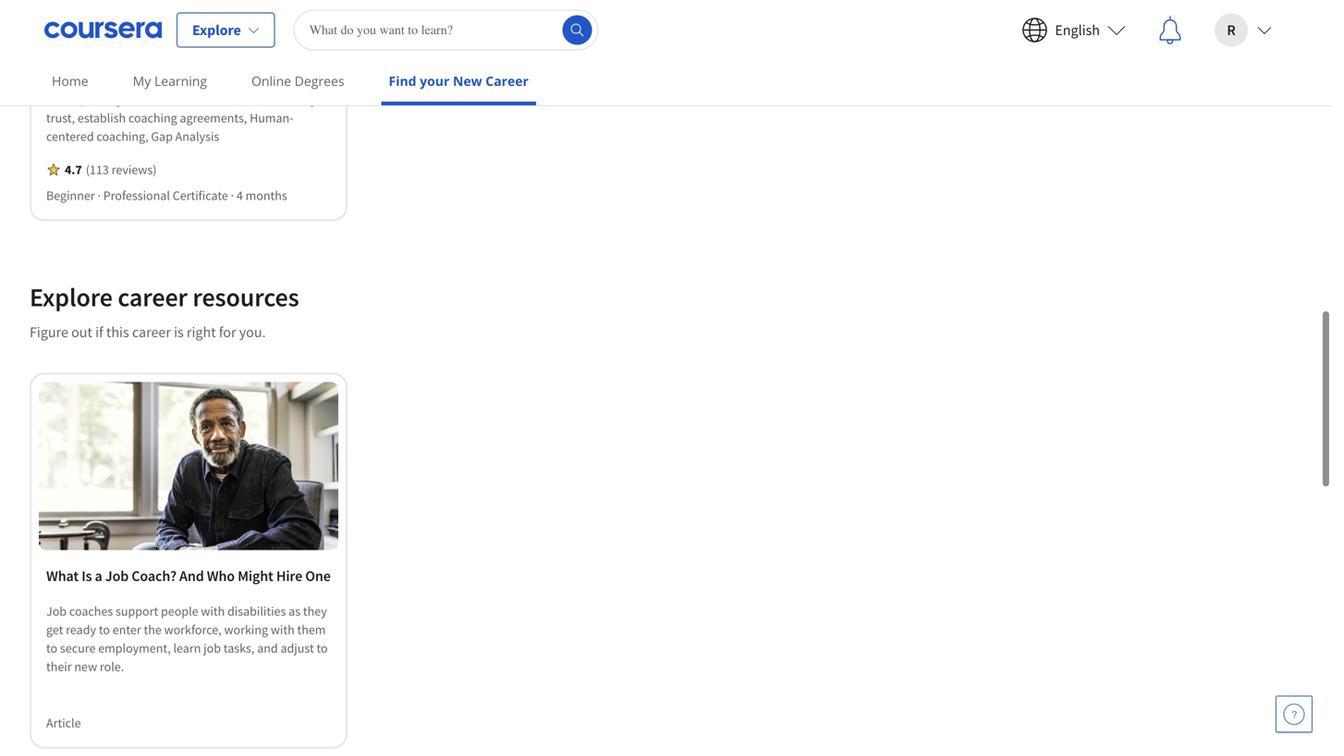 Task type: describe. For each thing, give the bounding box(es) containing it.
as
[[289, 603, 301, 620]]

goodwill industries international
[[78, 23, 255, 40]]

2 horizontal spatial to
[[317, 640, 328, 657]]

job inside job coaches support people with disabilities as they get ready to enter the workforce, working with them to secure employment, learn job tasks, and adjust to their new role.
[[46, 603, 67, 620]]

4
[[237, 187, 243, 204]]

for
[[219, 323, 236, 341]]

english
[[1056, 21, 1101, 39]]

role.
[[100, 659, 124, 676]]

find
[[389, 72, 417, 90]]

1 horizontal spatial with
[[271, 622, 295, 639]]

skills you'll gain :
[[46, 91, 146, 108]]

new
[[74, 659, 97, 676]]

coaches
[[69, 603, 113, 620]]

secure
[[60, 640, 96, 657]]

home link
[[44, 60, 96, 102]]

get
[[46, 622, 63, 639]]

professional
[[103, 187, 170, 204]]

support
[[116, 603, 158, 620]]

hire
[[276, 567, 303, 586]]

1 · from the left
[[98, 187, 101, 204]]

out
[[71, 323, 92, 341]]

my
[[133, 72, 151, 90]]

4.7 (113 reviews)
[[65, 161, 157, 178]]

human-
[[250, 109, 294, 126]]

What do you want to learn? text field
[[294, 10, 599, 50]]

a
[[95, 567, 102, 586]]

r
[[1228, 21, 1236, 39]]

find your new career
[[389, 72, 529, 90]]

my learning
[[133, 72, 207, 90]]

coach?
[[132, 567, 177, 586]]

beginner · professional certificate · 4 months
[[46, 187, 287, 204]]

and
[[179, 567, 204, 586]]

what is a job coach? and who might hire one
[[46, 567, 331, 586]]

goodwill
[[78, 23, 126, 40]]

r button
[[1200, 0, 1287, 60]]

right
[[187, 323, 216, 341]]

find your new career link
[[382, 60, 536, 105]]

explore career resources
[[30, 281, 299, 313]]

is
[[82, 567, 92, 586]]

might
[[238, 567, 274, 586]]

0 vertical spatial job
[[105, 567, 129, 586]]

reviews)
[[112, 161, 157, 178]]

my learning link
[[125, 60, 215, 102]]

learn
[[173, 640, 201, 657]]

1 vertical spatial career
[[132, 323, 171, 341]]

trust,
[[46, 109, 75, 126]]

establishing
[[250, 91, 316, 108]]

the
[[144, 622, 162, 639]]

who
[[207, 567, 235, 586]]

gap
[[151, 128, 173, 145]]

international
[[185, 23, 255, 40]]

what
[[46, 567, 79, 586]]

workforce,
[[164, 622, 222, 639]]

figure out if this career is right for you.
[[30, 323, 266, 341]]

industries
[[129, 23, 182, 40]]

analysis
[[175, 128, 219, 145]]

skills
[[46, 91, 77, 108]]

your
[[420, 72, 450, 90]]



Task type: vqa. For each thing, say whether or not it's contained in the screenshot.
Explore inside the 'popup button'
yes



Task type: locate. For each thing, give the bounding box(es) containing it.
0 horizontal spatial job
[[46, 603, 67, 620]]

you'll
[[80, 91, 112, 108]]

0 horizontal spatial with
[[201, 603, 225, 620]]

resources
[[193, 281, 299, 313]]

they
[[303, 603, 327, 620]]

:
[[139, 91, 143, 108]]

job coaches support people with disabilities as they get ready to enter the workforce, working with them to secure employment, learn job tasks, and adjust to their new role.
[[46, 603, 328, 676]]

1 vertical spatial with
[[271, 622, 295, 639]]

establish
[[78, 109, 126, 126]]

learning
[[154, 72, 207, 90]]

to left enter
[[99, 622, 110, 639]]

adjust
[[281, 640, 314, 657]]

with down as
[[271, 622, 295, 639]]

explore
[[192, 21, 241, 39], [30, 281, 113, 313]]

explore for explore career resources
[[30, 281, 113, 313]]

explore for explore
[[192, 21, 241, 39]]

to down get
[[46, 640, 57, 657]]

0 vertical spatial explore
[[192, 21, 241, 39]]

1 vertical spatial explore
[[30, 281, 113, 313]]

them
[[297, 622, 326, 639]]

online
[[252, 72, 291, 90]]

new
[[453, 72, 482, 90]]

1 vertical spatial job
[[46, 603, 67, 620]]

people
[[161, 603, 198, 620]]

4.7
[[65, 161, 82, 178]]

centered
[[46, 128, 94, 145]]

explore right industries in the top of the page
[[192, 21, 241, 39]]

and
[[257, 640, 278, 657]]

job up get
[[46, 603, 67, 620]]

with
[[201, 603, 225, 620], [271, 622, 295, 639]]

home
[[52, 72, 88, 90]]

explore up out
[[30, 281, 113, 313]]

online degrees
[[252, 72, 345, 90]]

0 vertical spatial career
[[118, 281, 188, 313]]

online degrees link
[[244, 60, 352, 102]]

help center image
[[1284, 704, 1306, 726]]

· down (113
[[98, 187, 101, 204]]

0 vertical spatial with
[[201, 603, 225, 620]]

working
[[224, 622, 268, 639]]

disabilities
[[228, 603, 286, 620]]

english button
[[1007, 0, 1141, 60]]

(113
[[86, 161, 109, 178]]

coaching
[[129, 109, 177, 126]]

job right a on the left
[[105, 567, 129, 586]]

0 horizontal spatial to
[[46, 640, 57, 657]]

is
[[174, 323, 184, 341]]

their
[[46, 659, 72, 676]]

months
[[246, 187, 287, 204]]

None search field
[[294, 10, 599, 50]]

certificate
[[173, 187, 228, 204]]

2 · from the left
[[231, 187, 234, 204]]

0 horizontal spatial explore
[[30, 281, 113, 313]]

crisis intervention, establishing trust, establish coaching agreements, human- centered coaching, gap analysis
[[46, 91, 316, 145]]

if
[[95, 323, 103, 341]]

crisis
[[146, 91, 175, 108]]

degrees
[[295, 72, 345, 90]]

·
[[98, 187, 101, 204], [231, 187, 234, 204]]

1 horizontal spatial ·
[[231, 187, 234, 204]]

what is a job coach? and who might hire one link
[[46, 566, 331, 588]]

intervention,
[[178, 91, 248, 108]]

to down them at the left of the page
[[317, 640, 328, 657]]

job
[[105, 567, 129, 586], [46, 603, 67, 620]]

article
[[46, 715, 81, 732]]

career left is
[[132, 323, 171, 341]]

1 horizontal spatial to
[[99, 622, 110, 639]]

with up 'workforce,'
[[201, 603, 225, 620]]

beginner
[[46, 187, 95, 204]]

one
[[305, 567, 331, 586]]

this
[[106, 323, 129, 341]]

to
[[99, 622, 110, 639], [46, 640, 57, 657], [317, 640, 328, 657]]

career up figure out if this career is right for you.
[[118, 281, 188, 313]]

1 horizontal spatial explore
[[192, 21, 241, 39]]

employment,
[[98, 640, 171, 657]]

gain
[[115, 91, 139, 108]]

figure
[[30, 323, 68, 341]]

ready
[[66, 622, 96, 639]]

you.
[[239, 323, 266, 341]]

job
[[204, 640, 221, 657]]

· left 4
[[231, 187, 234, 204]]

career
[[486, 72, 529, 90]]

0 horizontal spatial ·
[[98, 187, 101, 204]]

explore inside dropdown button
[[192, 21, 241, 39]]

explore button
[[177, 12, 275, 48]]

coaching,
[[97, 128, 149, 145]]

coursera image
[[44, 15, 162, 45]]

career
[[118, 281, 188, 313], [132, 323, 171, 341]]

agreements,
[[180, 109, 247, 126]]

enter
[[113, 622, 141, 639]]

1 horizontal spatial job
[[105, 567, 129, 586]]

tasks,
[[224, 640, 255, 657]]



